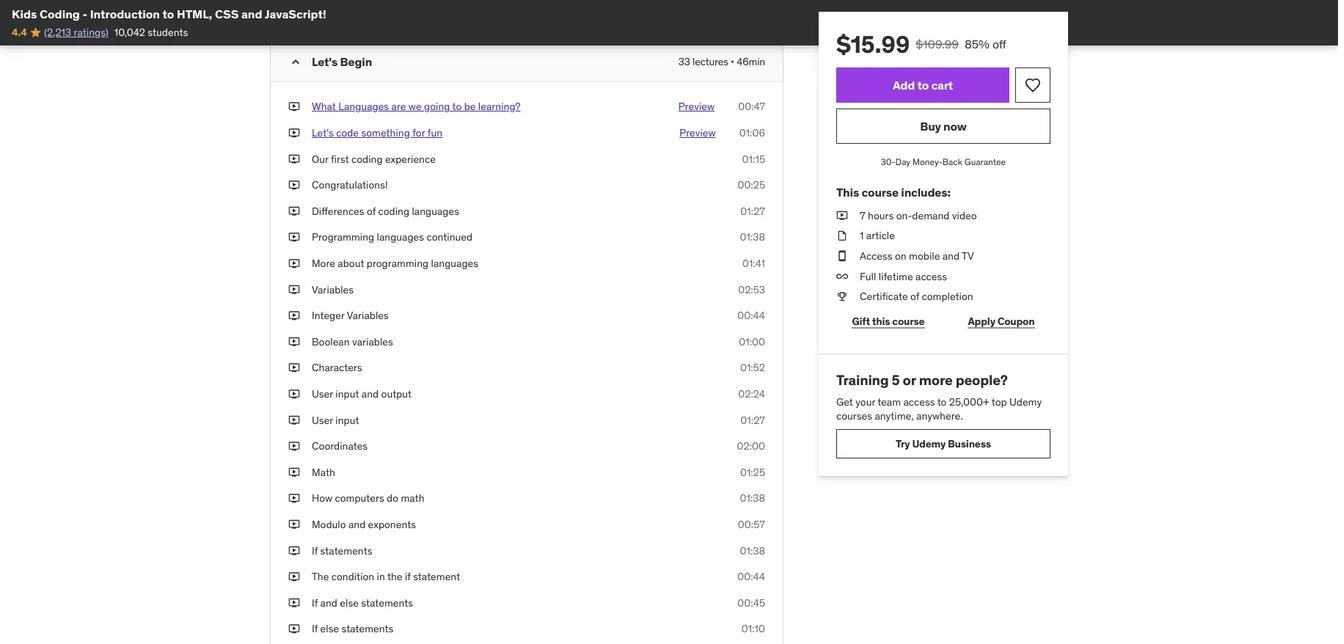 Task type: vqa. For each thing, say whether or not it's contained in the screenshot.
xsmall image associated with Coordinates
yes



Task type: locate. For each thing, give the bounding box(es) containing it.
0 vertical spatial udemy
[[1010, 395, 1042, 408]]

cart
[[931, 77, 953, 92]]

languages up programming
[[377, 231, 424, 244]]

statements down if and else statements
[[342, 622, 394, 635]]

lifetime
[[879, 269, 913, 283]]

course
[[862, 185, 899, 200], [892, 314, 925, 328]]

user for user input
[[312, 413, 333, 427]]

2 vertical spatial languages
[[431, 257, 478, 270]]

more
[[312, 257, 335, 270]]

training
[[836, 371, 889, 389]]

are
[[391, 100, 406, 113]]

1 horizontal spatial udemy
[[1010, 395, 1042, 408]]

gift this course
[[852, 314, 925, 328]]

ratings)
[[74, 26, 108, 39]]

1 input from the top
[[336, 387, 359, 400]]

02:24
[[738, 387, 765, 400]]

xsmall image for math
[[288, 465, 300, 480]]

on-
[[896, 209, 912, 222]]

integer
[[312, 309, 345, 322]]

variables up integer at the left of page
[[312, 283, 354, 296]]

01:38 down 01:25
[[740, 492, 765, 505]]

0 vertical spatial languages
[[412, 204, 459, 218]]

small image
[[288, 55, 303, 69]]

1 let's from the top
[[312, 54, 338, 69]]

in
[[377, 570, 385, 583]]

if for if else statements
[[312, 622, 318, 635]]

programming up let's begin
[[312, 11, 374, 24]]

css
[[215, 6, 239, 21]]

46min
[[737, 55, 765, 68]]

01:27 down 02:24
[[741, 413, 765, 427]]

30-
[[881, 156, 896, 167]]

anytime,
[[875, 409, 914, 423]]

more
[[919, 371, 953, 389]]

includes:
[[901, 185, 951, 200]]

0 vertical spatial input
[[336, 387, 359, 400]]

1 vertical spatial statements
[[361, 596, 413, 609]]

2 00:44 from the top
[[738, 570, 765, 583]]

2 01:27 from the top
[[741, 413, 765, 427]]

1 01:38 from the top
[[740, 231, 765, 244]]

xsmall image for variables
[[288, 282, 300, 297]]

0 vertical spatial preview
[[679, 100, 715, 113]]

2 vertical spatial if
[[312, 622, 318, 635]]

01:15
[[742, 152, 765, 165]]

udemy right "try"
[[912, 437, 946, 450]]

0 vertical spatial statements
[[320, 544, 372, 557]]

1 vertical spatial 01:27
[[741, 413, 765, 427]]

xsmall image for modulo and exponents
[[288, 517, 300, 532]]

to left be
[[452, 100, 462, 113]]

xsmall image for congratulations!
[[288, 178, 300, 192]]

01:38 for if statements
[[740, 544, 765, 557]]

1 if from the top
[[312, 544, 318, 557]]

1 vertical spatial 01:38
[[740, 492, 765, 505]]

preview for 00:47
[[679, 100, 715, 113]]

xsmall image for more about programming languages
[[288, 256, 300, 271]]

of right differences
[[367, 204, 376, 218]]

input up the coordinates
[[336, 413, 359, 427]]

0 vertical spatial if
[[312, 544, 318, 557]]

off
[[993, 36, 1006, 51]]

let's left the code in the top of the page
[[312, 126, 334, 139]]

languages for coding
[[412, 204, 459, 218]]

xsmall image for our first coding experience
[[288, 152, 300, 166]]

and right 'css'
[[241, 6, 262, 21]]

0 horizontal spatial else
[[320, 622, 339, 635]]

to left 'cart'
[[918, 77, 929, 92]]

85%
[[965, 36, 990, 51]]

languages down continued
[[431, 257, 478, 270]]

1 00:44 from the top
[[738, 309, 765, 322]]

access inside training 5 or more people? get your team access to 25,000+ top udemy courses anytime, anywhere.
[[904, 395, 935, 408]]

coding up programming languages continued
[[378, 204, 409, 218]]

1 horizontal spatial else
[[340, 596, 359, 609]]

day
[[896, 156, 911, 167]]

modulo and exponents
[[312, 518, 416, 531]]

1 vertical spatial udemy
[[912, 437, 946, 450]]

programming
[[367, 257, 429, 270]]

try udemy business link
[[836, 429, 1051, 459]]

1 vertical spatial preview
[[680, 126, 716, 139]]

2 vertical spatial 01:38
[[740, 544, 765, 557]]

01:27 for differences of coding languages
[[741, 204, 765, 218]]

output
[[381, 387, 412, 400]]

access on mobile and tv
[[860, 249, 974, 262]]

1 vertical spatial of
[[911, 290, 919, 303]]

user input
[[312, 413, 359, 427]]

33
[[679, 55, 690, 68]]

user up user input
[[312, 387, 333, 400]]

0 vertical spatial 01:27
[[741, 204, 765, 218]]

udemy right top
[[1010, 395, 1042, 408]]

introduction
[[90, 6, 160, 21]]

buy
[[920, 118, 941, 133]]

1 vertical spatial access
[[904, 395, 935, 408]]

access down or
[[904, 395, 935, 408]]

1 vertical spatial variables
[[347, 309, 389, 322]]

and left tv
[[943, 249, 960, 262]]

course down certificate of completion
[[892, 314, 925, 328]]

try udemy business
[[896, 437, 991, 450]]

and down computers
[[348, 518, 366, 531]]

this
[[836, 185, 859, 200]]

1 programming from the top
[[312, 11, 374, 24]]

programming down differences
[[312, 231, 374, 244]]

what
[[312, 100, 336, 113]]

statements down the condition in the if statement
[[361, 596, 413, 609]]

1 01:27 from the top
[[741, 204, 765, 218]]

let's
[[312, 54, 338, 69], [312, 126, 334, 139]]

fun
[[428, 126, 443, 139]]

udemy inside training 5 or more people? get your team access to 25,000+ top udemy courses anytime, anywhere.
[[1010, 395, 1042, 408]]

1 user from the top
[[312, 387, 333, 400]]

0 vertical spatial else
[[340, 596, 359, 609]]

and
[[241, 6, 262, 21], [943, 249, 960, 262], [362, 387, 379, 400], [348, 518, 366, 531], [320, 596, 337, 609]]

programming inside button
[[312, 11, 374, 24]]

languages
[[338, 100, 389, 113]]

integer variables
[[312, 309, 389, 322]]

33 lectures • 46min
[[679, 55, 765, 68]]

0 vertical spatial programming
[[312, 11, 374, 24]]

01:38 for programming languages continued
[[740, 231, 765, 244]]

else up if else statements
[[340, 596, 359, 609]]

add to cart button
[[836, 68, 1010, 103]]

10,042 students
[[114, 26, 188, 39]]

variables
[[312, 283, 354, 296], [347, 309, 389, 322]]

$109.99
[[916, 36, 959, 51]]

of for differences
[[367, 204, 376, 218]]

0 horizontal spatial of
[[367, 204, 376, 218]]

what languages are we going to be learning?
[[312, 100, 521, 113]]

preview down 33
[[679, 100, 715, 113]]

of down full lifetime access
[[911, 290, 919, 303]]

2 user from the top
[[312, 413, 333, 427]]

coding
[[351, 152, 383, 165], [378, 204, 409, 218]]

1 horizontal spatial of
[[911, 290, 919, 303]]

3 01:38 from the top
[[740, 544, 765, 557]]

3 if from the top
[[312, 622, 318, 635]]

course up hours
[[862, 185, 899, 200]]

xsmall image
[[288, 10, 300, 25], [288, 126, 300, 140], [836, 229, 848, 243], [288, 230, 300, 245], [836, 249, 848, 263], [836, 289, 848, 304], [288, 309, 300, 323], [288, 361, 300, 375], [288, 413, 300, 427], [288, 570, 300, 584], [288, 596, 300, 610]]

(2,213
[[44, 26, 71, 39]]

access
[[916, 269, 947, 283], [904, 395, 935, 408]]

2 input from the top
[[336, 413, 359, 427]]

if and else statements
[[312, 596, 413, 609]]

0 vertical spatial course
[[862, 185, 899, 200]]

programming for programming languages continued
[[312, 231, 374, 244]]

to up the anywhere.
[[937, 395, 947, 408]]

0 vertical spatial user
[[312, 387, 333, 400]]

0 vertical spatial 00:44
[[738, 309, 765, 322]]

user up the coordinates
[[312, 413, 333, 427]]

else down if and else statements
[[320, 622, 339, 635]]

1 vertical spatial input
[[336, 413, 359, 427]]

xsmall image for if else statements
[[288, 622, 300, 636]]

the
[[312, 570, 329, 583]]

1 vertical spatial if
[[312, 596, 318, 609]]

hours
[[868, 209, 894, 222]]

money-
[[913, 156, 943, 167]]

languages for programming
[[431, 257, 478, 270]]

xsmall image for user input and output
[[288, 387, 300, 401]]

input
[[336, 387, 359, 400], [336, 413, 359, 427]]

preview left 01:06 in the top of the page
[[680, 126, 716, 139]]

let's inside button
[[312, 126, 334, 139]]

1 vertical spatial let's
[[312, 126, 334, 139]]

variables up variables
[[347, 309, 389, 322]]

statements up "condition"
[[320, 544, 372, 557]]

to inside training 5 or more people? get your team access to 25,000+ top udemy courses anytime, anywhere.
[[937, 395, 947, 408]]

let's right small image
[[312, 54, 338, 69]]

coding for of
[[378, 204, 409, 218]]

user for user input and output
[[312, 387, 333, 400]]

01:27 down '00:25'
[[741, 204, 765, 218]]

programming
[[312, 11, 374, 24], [312, 231, 374, 244]]

now
[[944, 118, 967, 133]]

2 let's from the top
[[312, 126, 334, 139]]

programming for programming freebie
[[312, 11, 374, 24]]

if statements
[[312, 544, 372, 557]]

input down characters
[[336, 387, 359, 400]]

try
[[896, 437, 910, 450]]

languages up continued
[[412, 204, 459, 218]]

completion
[[922, 290, 973, 303]]

1 vertical spatial 00:44
[[738, 570, 765, 583]]

statements
[[320, 544, 372, 557], [361, 596, 413, 609], [342, 622, 394, 635]]

learning?
[[478, 100, 521, 113]]

0 vertical spatial of
[[367, 204, 376, 218]]

02:00
[[737, 439, 765, 453]]

coding for first
[[351, 152, 383, 165]]

0 vertical spatial let's
[[312, 54, 338, 69]]

first
[[331, 152, 349, 165]]

xsmall image for how computers do math
[[288, 491, 300, 506]]

to
[[163, 6, 174, 21], [918, 77, 929, 92], [452, 100, 462, 113], [937, 395, 947, 408]]

2 if from the top
[[312, 596, 318, 609]]

00:44 down 02:53
[[738, 309, 765, 322]]

coupon
[[998, 314, 1035, 328]]

apply coupon
[[968, 314, 1035, 328]]

0 vertical spatial 01:38
[[740, 231, 765, 244]]

01:38 up the 01:41
[[740, 231, 765, 244]]

7 hours on-demand video
[[860, 209, 977, 222]]

01:38
[[740, 231, 765, 244], [740, 492, 765, 505], [740, 544, 765, 557]]

7
[[860, 209, 866, 222]]

2 programming from the top
[[312, 231, 374, 244]]

courses
[[836, 409, 872, 423]]

00:44 up 00:45
[[738, 570, 765, 583]]

1 vertical spatial coding
[[378, 204, 409, 218]]

0 vertical spatial coding
[[351, 152, 383, 165]]

1 vertical spatial user
[[312, 413, 333, 427]]

01:38 down 00:57
[[740, 544, 765, 557]]

if for if statements
[[312, 544, 318, 557]]

else
[[340, 596, 359, 609], [320, 622, 339, 635]]

udemy inside try udemy business link
[[912, 437, 946, 450]]

access down mobile
[[916, 269, 947, 283]]

let's for let's code something for fun
[[312, 126, 334, 139]]

coding right first at left
[[351, 152, 383, 165]]

1 vertical spatial programming
[[312, 231, 374, 244]]

training 5 or more people? get your team access to 25,000+ top udemy courses anytime, anywhere.
[[836, 371, 1042, 423]]

input for user input and output
[[336, 387, 359, 400]]

xsmall image
[[288, 100, 300, 114], [288, 152, 300, 166], [288, 178, 300, 192], [288, 204, 300, 218], [836, 208, 848, 223], [288, 256, 300, 271], [836, 269, 848, 283], [288, 282, 300, 297], [288, 335, 300, 349], [288, 387, 300, 401], [288, 439, 300, 453], [288, 465, 300, 480], [288, 491, 300, 506], [288, 517, 300, 532], [288, 544, 300, 558], [288, 622, 300, 636]]

0 horizontal spatial udemy
[[912, 437, 946, 450]]



Task type: describe. For each thing, give the bounding box(es) containing it.
team
[[878, 395, 901, 408]]

input for user input
[[336, 413, 359, 427]]

full
[[860, 269, 876, 283]]

if
[[405, 570, 411, 583]]

do
[[387, 492, 398, 505]]

2 01:38 from the top
[[740, 492, 765, 505]]

10,042
[[114, 26, 145, 39]]

guarantee
[[965, 156, 1006, 167]]

back
[[943, 156, 963, 167]]

if else statements
[[312, 622, 394, 635]]

this
[[872, 314, 890, 328]]

the
[[387, 570, 402, 583]]

lectures
[[693, 55, 728, 68]]

to inside button
[[452, 100, 462, 113]]

begin
[[340, 54, 372, 69]]

variables
[[352, 335, 393, 348]]

boolean variables
[[312, 335, 393, 348]]

html,
[[177, 6, 212, 21]]

xsmall image for if statements
[[288, 544, 300, 558]]

certificate
[[860, 290, 908, 303]]

if for if and else statements
[[312, 596, 318, 609]]

mobile
[[909, 249, 940, 262]]

business
[[948, 437, 991, 450]]

the condition in the if statement
[[312, 570, 460, 583]]

our
[[312, 152, 328, 165]]

article
[[866, 229, 895, 242]]

full lifetime access
[[860, 269, 947, 283]]

00:45
[[738, 596, 765, 609]]

access
[[860, 249, 893, 262]]

01:00
[[739, 335, 765, 348]]

and down the
[[320, 596, 337, 609]]

$15.99
[[836, 29, 910, 59]]

xsmall image for coordinates
[[288, 439, 300, 453]]

and left output
[[362, 387, 379, 400]]

programming languages continued
[[312, 231, 473, 244]]

of for certificate
[[911, 290, 919, 303]]

01:10
[[742, 622, 765, 635]]

continued
[[427, 231, 473, 244]]

0 vertical spatial variables
[[312, 283, 354, 296]]

computers
[[335, 492, 384, 505]]

01:25
[[740, 466, 765, 479]]

top
[[992, 395, 1007, 408]]

kids coding - introduction to html, css and javascript!
[[12, 6, 326, 21]]

1 vertical spatial languages
[[377, 231, 424, 244]]

4.4
[[12, 26, 27, 39]]

preview for 01:06
[[680, 126, 716, 139]]

0 vertical spatial access
[[916, 269, 947, 283]]

get
[[836, 395, 853, 408]]

1 vertical spatial else
[[320, 622, 339, 635]]

characters
[[312, 361, 362, 374]]

to up students
[[163, 6, 174, 21]]

this course includes:
[[836, 185, 951, 200]]

00:44 for the condition in the if statement
[[738, 570, 765, 583]]

differences of coding languages
[[312, 204, 459, 218]]

exponents
[[368, 518, 416, 531]]

differences
[[312, 204, 364, 218]]

2 vertical spatial statements
[[342, 622, 394, 635]]

about
[[338, 257, 364, 270]]

more about programming languages
[[312, 257, 478, 270]]

what languages are we going to be learning? button
[[312, 100, 521, 114]]

30-day money-back guarantee
[[881, 156, 1006, 167]]

tv
[[962, 249, 974, 262]]

programming freebie button
[[312, 10, 409, 25]]

anywhere.
[[916, 409, 963, 423]]

$15.99 $109.99 85% off
[[836, 29, 1006, 59]]

xsmall image for differences of coding languages
[[288, 204, 300, 218]]

00:57
[[738, 518, 765, 531]]

your
[[856, 395, 875, 408]]

1 vertical spatial course
[[892, 314, 925, 328]]

01:52
[[740, 361, 765, 374]]

00:44 for integer variables
[[738, 309, 765, 322]]

math
[[401, 492, 424, 505]]

1
[[860, 229, 864, 242]]

how computers do math
[[312, 492, 424, 505]]

01:41
[[742, 257, 765, 270]]

01:27 for user input
[[741, 413, 765, 427]]

statement
[[413, 570, 460, 583]]

be
[[464, 100, 476, 113]]

congratulations!
[[312, 178, 388, 191]]

for
[[412, 126, 425, 139]]

wishlist image
[[1024, 76, 1042, 94]]

(2,213 ratings)
[[44, 26, 108, 39]]

going
[[424, 100, 450, 113]]

00:47
[[738, 100, 765, 113]]

1 article
[[860, 229, 895, 242]]

programming freebie
[[312, 11, 409, 24]]

buy now
[[920, 118, 967, 133]]

something
[[361, 126, 410, 139]]

xsmall image for boolean variables
[[288, 335, 300, 349]]

let's begin
[[312, 54, 372, 69]]

video
[[952, 209, 977, 222]]

apply coupon button
[[952, 307, 1051, 336]]

let's code something for fun
[[312, 126, 443, 139]]

to inside button
[[918, 77, 929, 92]]

let's for let's begin
[[312, 54, 338, 69]]



